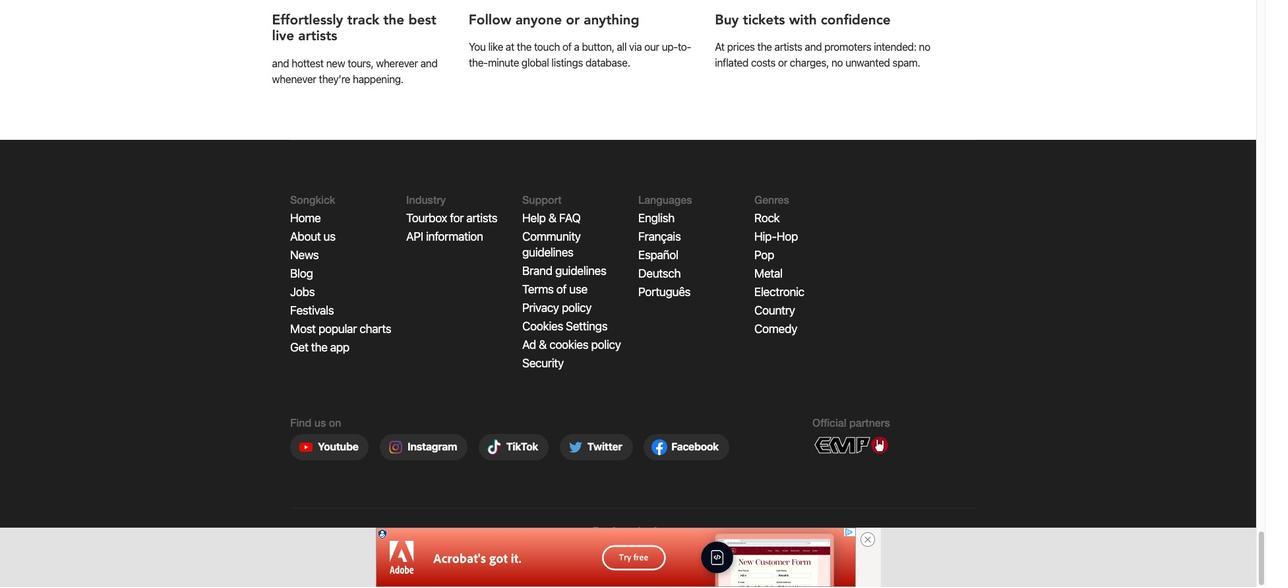 Task type: vqa. For each thing, say whether or not it's contained in the screenshot.
the inside At prices the artists and promoters intended: no inflated costs or charges, no unwanted spam.
yes



Task type: describe. For each thing, give the bounding box(es) containing it.
track
[[347, 11, 379, 30]]

terms
[[522, 283, 554, 296]]

tourbox
[[406, 211, 447, 225]]

festivals
[[290, 304, 334, 318]]

with
[[789, 11, 817, 30]]

all
[[617, 41, 627, 53]]

hottest
[[292, 57, 324, 69]]

and inside at prices the artists and promoters intended: no inflated costs or charges, no unwanted spam.
[[805, 41, 822, 53]]

emp image
[[813, 434, 891, 457]]

privacy
[[522, 301, 559, 315]]

you
[[469, 41, 486, 53]]

twitter link
[[560, 434, 633, 461]]

charts
[[360, 322, 391, 336]]

anyone
[[516, 11, 562, 30]]

they're
[[319, 73, 350, 85]]

the inside effortlessly track the best live artists
[[383, 11, 405, 30]]

official partners
[[813, 416, 890, 429]]

brand guidelines link
[[522, 264, 607, 278]]

português link
[[639, 285, 691, 299]]

settings
[[566, 319, 608, 333]]

buy
[[715, 11, 739, 30]]

artists for prices
[[775, 41, 803, 53]]

fans
[[653, 525, 674, 537]]

comedy
[[755, 322, 798, 336]]

popular
[[319, 322, 357, 336]]

songkick image
[[604, 550, 663, 567]]

at
[[715, 41, 725, 53]]

1 vertical spatial guidelines
[[555, 264, 607, 278]]

most
[[290, 322, 316, 336]]

spam.
[[893, 57, 921, 69]]

of inside support help & faq community guidelines brand guidelines terms of use privacy policy cookies settings ad & cookies policy security
[[557, 283, 567, 296]]

up-
[[662, 41, 678, 53]]

rock link
[[755, 211, 780, 225]]

0 vertical spatial policy
[[562, 301, 592, 315]]

pop link
[[755, 248, 775, 262]]

minute
[[488, 57, 519, 69]]

us inside songkick home about us news blog jobs festivals most popular charts get the app
[[324, 230, 336, 244]]

songkick
[[290, 193, 335, 205]]

1 vertical spatial policy
[[591, 338, 621, 352]]

anything
[[584, 11, 640, 30]]

help & faq link
[[522, 211, 581, 225]]

festivals link
[[290, 304, 334, 318]]

country link
[[755, 304, 795, 318]]

get the app link
[[290, 341, 350, 354]]

twitter
[[588, 441, 623, 453]]

tickets
[[743, 11, 785, 30]]

for
[[593, 525, 609, 537]]

comedy link
[[755, 322, 798, 336]]

follow anyone or anything
[[469, 11, 640, 30]]

tourbox for artists link
[[406, 211, 498, 225]]

the inside songkick home about us news blog jobs festivals most popular charts get the app
[[311, 341, 328, 354]]

blog link
[[290, 267, 313, 281]]

inflated
[[715, 57, 749, 69]]

hip-
[[755, 230, 777, 244]]

artists for tourbox
[[467, 211, 498, 225]]

find
[[290, 416, 312, 429]]

happening.
[[353, 73, 404, 85]]

about
[[290, 230, 321, 244]]

a
[[574, 41, 580, 53]]

most popular charts link
[[290, 322, 391, 336]]

at prices the artists and promoters intended: no inflated costs or charges, no unwanted spam.
[[715, 41, 931, 69]]

get
[[290, 341, 308, 354]]

0 horizontal spatial &
[[539, 338, 547, 352]]

cookies settings link
[[522, 319, 608, 333]]

listings
[[552, 57, 583, 69]]

help
[[522, 211, 546, 225]]

français link
[[639, 230, 681, 244]]

community
[[522, 230, 581, 244]]

fans,
[[612, 525, 635, 537]]

security
[[522, 356, 564, 370]]

official
[[813, 416, 847, 429]]

pop
[[755, 248, 775, 262]]

costs
[[751, 57, 776, 69]]

country
[[755, 304, 795, 318]]

deutsch
[[639, 267, 681, 281]]

metal link
[[755, 267, 783, 281]]

jobs
[[290, 285, 315, 299]]

0 vertical spatial guidelines
[[522, 246, 574, 259]]

by
[[638, 525, 650, 537]]

1 horizontal spatial and
[[421, 57, 438, 69]]

api
[[406, 230, 423, 244]]

jobs link
[[290, 285, 315, 299]]

promoters
[[825, 41, 872, 53]]

community guidelines link
[[522, 230, 581, 259]]

buy tickets with confidence
[[715, 11, 891, 30]]



Task type: locate. For each thing, give the bounding box(es) containing it.
home link
[[290, 211, 321, 225]]

industry
[[406, 193, 446, 205]]

1 horizontal spatial artists
[[467, 211, 498, 225]]

at
[[506, 41, 515, 53]]

no down promoters
[[832, 57, 843, 69]]

of left 'a'
[[563, 41, 572, 53]]

for fans, by fans
[[593, 525, 674, 537]]

youtube
[[318, 441, 359, 453]]

whenever
[[272, 73, 316, 85]]

and up charges,
[[805, 41, 822, 53]]

button,
[[582, 41, 615, 53]]

the right get
[[311, 341, 328, 354]]

intended:
[[874, 41, 917, 53]]

2 horizontal spatial artists
[[775, 41, 803, 53]]

brand
[[522, 264, 553, 278]]

find us on
[[290, 416, 341, 429]]

security link
[[522, 356, 564, 370]]

and hottest new tours, wherever and whenever they're happening.
[[272, 57, 438, 85]]

tiktok
[[506, 441, 538, 453]]

app
[[330, 341, 350, 354]]

or right costs
[[778, 57, 788, 69]]

about us link
[[290, 230, 336, 244]]

blog
[[290, 267, 313, 281]]

deutsch link
[[639, 267, 681, 281]]

artists up charges,
[[775, 41, 803, 53]]

support
[[522, 193, 562, 205]]

charges,
[[790, 57, 829, 69]]

best
[[409, 11, 437, 30]]

0 horizontal spatial and
[[272, 57, 289, 69]]

effortlessly track the best live artists
[[272, 11, 437, 46]]

&
[[549, 211, 557, 225], [539, 338, 547, 352]]

metal
[[755, 267, 783, 281]]

ad & cookies policy link
[[522, 338, 621, 352]]

1 vertical spatial no
[[832, 57, 843, 69]]

youtube link
[[290, 434, 369, 461]]

artists inside at prices the artists and promoters intended: no inflated costs or charges, no unwanted spam.
[[775, 41, 803, 53]]

use
[[569, 283, 588, 296]]

and up whenever
[[272, 57, 289, 69]]

0 vertical spatial of
[[563, 41, 572, 53]]

the
[[383, 11, 405, 30], [517, 41, 532, 53], [758, 41, 772, 53], [311, 341, 328, 354]]

us left on
[[315, 416, 326, 429]]

privacy policy link
[[522, 301, 592, 315]]

1 vertical spatial of
[[557, 283, 567, 296]]

api information link
[[406, 230, 483, 244]]

artists inside industry tourbox for artists api information
[[467, 211, 498, 225]]

songkick home about us news blog jobs festivals most popular charts get the app
[[290, 193, 391, 354]]

tours,
[[348, 57, 374, 69]]

the inside at prices the artists and promoters intended: no inflated costs or charges, no unwanted spam.
[[758, 41, 772, 53]]

the left the best
[[383, 11, 405, 30]]

1 vertical spatial &
[[539, 338, 547, 352]]

guidelines down community
[[522, 246, 574, 259]]

artists inside effortlessly track the best live artists
[[298, 27, 337, 46]]

no
[[919, 41, 931, 53], [832, 57, 843, 69]]

industry tourbox for artists api information
[[406, 193, 498, 244]]

0 vertical spatial no
[[919, 41, 931, 53]]

unwanted
[[846, 57, 890, 69]]

information
[[426, 230, 483, 244]]

to-
[[678, 41, 692, 53]]

0 vertical spatial us
[[324, 230, 336, 244]]

1 vertical spatial us
[[315, 416, 326, 429]]

on
[[329, 416, 341, 429]]

prices
[[727, 41, 755, 53]]

facebook
[[672, 441, 719, 453]]

english
[[639, 211, 675, 225]]

us
[[324, 230, 336, 244], [315, 416, 326, 429]]

0 vertical spatial or
[[566, 11, 580, 30]]

& left faq
[[549, 211, 557, 225]]

guidelines up use
[[555, 264, 607, 278]]

news
[[290, 248, 319, 262]]

1 vertical spatial or
[[778, 57, 788, 69]]

& right ad
[[539, 338, 547, 352]]

new
[[326, 57, 345, 69]]

1 horizontal spatial no
[[919, 41, 931, 53]]

genres
[[755, 193, 790, 205]]

languages english français español deutsch português
[[639, 193, 692, 299]]

electronic link
[[755, 285, 805, 299]]

faq
[[559, 211, 581, 225]]

0 vertical spatial &
[[549, 211, 557, 225]]

policy down settings
[[591, 338, 621, 352]]

0 horizontal spatial artists
[[298, 27, 337, 46]]

artists right the for
[[467, 211, 498, 225]]

and right the wherever on the top left of the page
[[421, 57, 438, 69]]

artists up the hottest
[[298, 27, 337, 46]]

the-
[[469, 57, 488, 69]]

2 horizontal spatial and
[[805, 41, 822, 53]]

no up spam.
[[919, 41, 931, 53]]

of left use
[[557, 283, 567, 296]]

of inside you like at the touch of a button, all via our up-to- the-minute global listings database.
[[563, 41, 572, 53]]

or up 'a'
[[566, 11, 580, 30]]

español
[[639, 248, 679, 262]]

partners
[[850, 416, 890, 429]]

like
[[488, 41, 503, 53]]

news link
[[290, 248, 319, 262]]

tiktok link
[[479, 434, 549, 461]]

español link
[[639, 248, 679, 262]]

0 horizontal spatial no
[[832, 57, 843, 69]]

advertisement element
[[376, 528, 856, 587]]

effortlessly
[[272, 11, 343, 30]]

wherever
[[376, 57, 418, 69]]

english link
[[639, 211, 675, 225]]

0 horizontal spatial or
[[566, 11, 580, 30]]

or inside at prices the artists and promoters intended: no inflated costs or charges, no unwanted spam.
[[778, 57, 788, 69]]

cookies
[[550, 338, 589, 352]]

via
[[629, 41, 642, 53]]

us right "about"
[[324, 230, 336, 244]]

guidelines
[[522, 246, 574, 259], [555, 264, 607, 278]]

the up costs
[[758, 41, 772, 53]]

policy down use
[[562, 301, 592, 315]]

the right "at"
[[517, 41, 532, 53]]

instagram
[[408, 441, 457, 453]]

our
[[645, 41, 660, 53]]

1 horizontal spatial &
[[549, 211, 557, 225]]

cookies
[[522, 319, 563, 333]]

home
[[290, 211, 321, 225]]

hop
[[777, 230, 798, 244]]

1 horizontal spatial or
[[778, 57, 788, 69]]

artists
[[298, 27, 337, 46], [775, 41, 803, 53], [467, 211, 498, 225]]

instagram link
[[380, 434, 468, 461]]

the inside you like at the touch of a button, all via our up-to- the-minute global listings database.
[[517, 41, 532, 53]]

terms of use link
[[522, 283, 588, 296]]

global
[[522, 57, 549, 69]]



